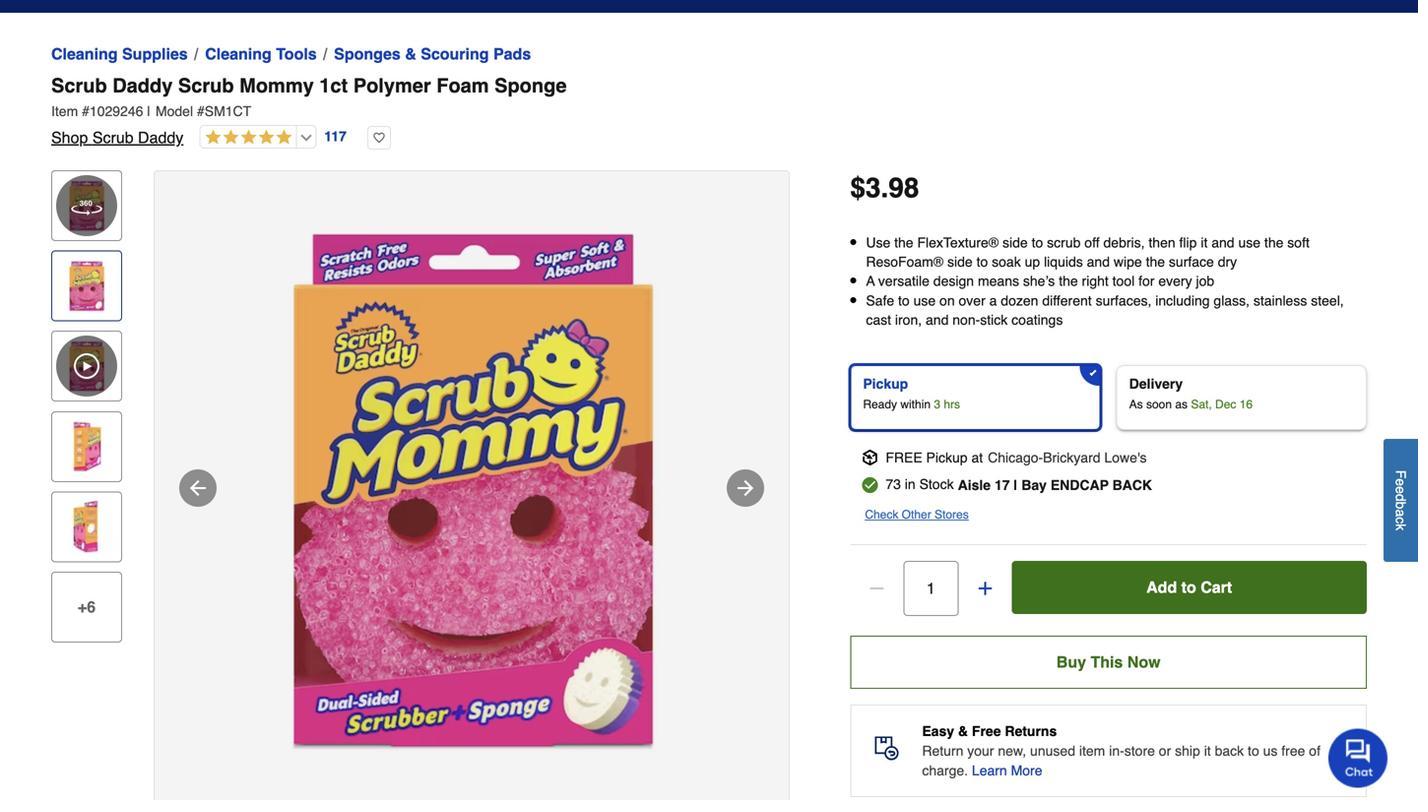 Task type: vqa. For each thing, say whether or not it's contained in the screenshot.
12-
no



Task type: locate. For each thing, give the bounding box(es) containing it.
1 vertical spatial a
[[1393, 510, 1409, 517]]

buy this now button
[[850, 636, 1367, 689]]

1 vertical spatial |
[[1014, 478, 1018, 493]]

1 horizontal spatial &
[[958, 724, 968, 740]]

2 cleaning from the left
[[205, 45, 272, 63]]

scrub down 1029246
[[92, 129, 134, 147]]

1 vertical spatial side
[[948, 254, 973, 270]]

it right ship
[[1204, 744, 1211, 759]]

and up right
[[1087, 254, 1110, 270]]

1 vertical spatial pickup
[[926, 450, 968, 466]]

| right 17
[[1014, 478, 1018, 493]]

& left the free
[[958, 724, 968, 740]]

e up "b" in the bottom of the page
[[1393, 487, 1409, 494]]

3 left 98
[[866, 172, 881, 204]]

including
[[1156, 293, 1210, 309]]

0 horizontal spatial &
[[405, 45, 416, 63]]

design
[[934, 274, 974, 289]]

| left the model
[[147, 103, 151, 119]]

for
[[1139, 274, 1155, 289]]

# right item
[[82, 103, 90, 119]]

1 horizontal spatial |
[[1014, 478, 1018, 493]]

sm1ct
[[205, 103, 251, 119]]

Stepper number input field with increment and decrement buttons number field
[[904, 561, 959, 617]]

and
[[1212, 235, 1235, 251], [1087, 254, 1110, 270], [926, 312, 949, 328]]

wipe
[[1114, 254, 1142, 270]]

1 vertical spatial use
[[914, 293, 936, 309]]

pickup
[[863, 376, 908, 392], [926, 450, 968, 466]]

your
[[968, 744, 994, 759]]

& for sponges
[[405, 45, 416, 63]]

and down the on
[[926, 312, 949, 328]]

now
[[1128, 654, 1161, 672]]

| inside "scrub daddy scrub mommy 1ct polymer foam sponge item # 1029246 | model # sm1ct"
[[147, 103, 151, 119]]

side
[[1003, 235, 1028, 251], [948, 254, 973, 270]]

0 vertical spatial side
[[1003, 235, 1028, 251]]

returns
[[1005, 724, 1057, 740]]

daddy
[[113, 74, 173, 97], [138, 129, 184, 147]]

to up up
[[1032, 235, 1043, 251]]

the
[[894, 235, 914, 251], [1265, 235, 1284, 251], [1146, 254, 1165, 270], [1059, 274, 1078, 289]]

1 vertical spatial &
[[958, 724, 968, 740]]

d
[[1393, 494, 1409, 502]]

1 cleaning from the left
[[51, 45, 118, 63]]

1029246
[[90, 103, 143, 119]]

store
[[1125, 744, 1155, 759]]

0 horizontal spatial 3
[[866, 172, 881, 204]]

model
[[156, 103, 193, 119]]

& up polymer
[[405, 45, 416, 63]]

0 vertical spatial daddy
[[113, 74, 173, 97]]

| inside 73 in stock aisle 17 | bay endcap back
[[1014, 478, 1018, 493]]

1 vertical spatial and
[[1087, 254, 1110, 270]]

pickup ready within 3 hrs
[[863, 376, 960, 412]]

pickup up ready
[[863, 376, 908, 392]]

us
[[1263, 744, 1278, 759]]

to right add
[[1182, 579, 1197, 597]]

free
[[972, 724, 1001, 740]]

0 vertical spatial pickup
[[863, 376, 908, 392]]

0 horizontal spatial a
[[990, 293, 997, 309]]

0 vertical spatial |
[[147, 103, 151, 119]]

#
[[82, 103, 90, 119], [197, 103, 205, 119]]

sponges & scouring pads
[[334, 45, 531, 63]]

0 vertical spatial &
[[405, 45, 416, 63]]

0 vertical spatial use
[[1239, 235, 1261, 251]]

item
[[1079, 744, 1106, 759]]

use left the soft
[[1239, 235, 1261, 251]]

plus image
[[975, 579, 995, 599]]

add to cart
[[1147, 579, 1232, 597]]

1 horizontal spatial cleaning
[[205, 45, 272, 63]]

versatile
[[878, 274, 930, 289]]

0 vertical spatial it
[[1201, 235, 1208, 251]]

e up d
[[1393, 479, 1409, 487]]

side down flextexture®
[[948, 254, 973, 270]]

daddy down supplies
[[113, 74, 173, 97]]

c
[[1393, 517, 1409, 524]]

&
[[405, 45, 416, 63], [958, 724, 968, 740]]

option group
[[843, 358, 1375, 438]]

1 horizontal spatial a
[[1393, 510, 1409, 517]]

cast
[[866, 312, 891, 328]]

more
[[1011, 763, 1043, 779]]

0 horizontal spatial use
[[914, 293, 936, 309]]

1 horizontal spatial side
[[1003, 235, 1028, 251]]

0 vertical spatial 3
[[866, 172, 881, 204]]

1 vertical spatial it
[[1204, 744, 1211, 759]]

2 vertical spatial and
[[926, 312, 949, 328]]

shop
[[51, 129, 88, 147]]

add
[[1147, 579, 1177, 597]]

& inside easy & free returns return your new, unused item in-store or ship it back to us free of charge.
[[958, 724, 968, 740]]

of
[[1309, 744, 1321, 759]]

flextexture®
[[917, 235, 999, 251]]

soft
[[1288, 235, 1310, 251]]

and up dry in the right top of the page
[[1212, 235, 1235, 251]]

0 vertical spatial a
[[990, 293, 997, 309]]

cleaning
[[51, 45, 118, 63], [205, 45, 272, 63]]

use the flextexture® side to scrub off debris, then flip it and use the soft resofoam® side to soak up liquids and wipe the surface dry a versatile design means she's the right tool for every job safe to use on over a dozen different surfaces, including glass, stainless steel, cast iron, and non-stick coatings
[[866, 235, 1344, 328]]

1 # from the left
[[82, 103, 90, 119]]

3 inside "pickup ready within 3 hrs"
[[934, 398, 941, 412]]

1ct
[[319, 74, 348, 97]]

# right the model
[[197, 103, 205, 119]]

check
[[865, 508, 899, 522]]

scrub
[[51, 74, 107, 97], [178, 74, 234, 97], [92, 129, 134, 147]]

0 horizontal spatial pickup
[[863, 376, 908, 392]]

every
[[1159, 274, 1192, 289]]

pickup up stock
[[926, 450, 968, 466]]

arrow left image
[[186, 477, 210, 500]]

to
[[1032, 235, 1043, 251], [977, 254, 988, 270], [898, 293, 910, 309], [1182, 579, 1197, 597], [1248, 744, 1260, 759]]

daddy down the model
[[138, 129, 184, 147]]

use left the on
[[914, 293, 936, 309]]

learn more link
[[972, 761, 1043, 781]]

0 horizontal spatial #
[[82, 103, 90, 119]]

a up stick at the right top
[[990, 293, 997, 309]]

scrub daddy  #sm1ct - thumbnail image
[[56, 256, 117, 317]]

pads
[[493, 45, 531, 63]]

non-
[[953, 312, 980, 328]]

cleaning for cleaning supplies
[[51, 45, 118, 63]]

cleaning tools
[[205, 45, 317, 63]]

within
[[901, 398, 931, 412]]

cleaning up item
[[51, 45, 118, 63]]

the up different
[[1059, 274, 1078, 289]]

it right flip
[[1201, 235, 1208, 251]]

it inside use the flextexture® side to scrub off debris, then flip it and use the soft resofoam® side to soak up liquids and wipe the surface dry a versatile design means she's the right tool for every job safe to use on over a dozen different surfaces, including glass, stainless steel, cast iron, and non-stick coatings
[[1201, 235, 1208, 251]]

None search field
[[505, 0, 1043, 13]]

1 horizontal spatial 3
[[934, 398, 941, 412]]

mommy
[[240, 74, 314, 97]]

dozen
[[1001, 293, 1039, 309]]

means
[[978, 274, 1019, 289]]

f e e d b a c k
[[1393, 470, 1409, 531]]

free
[[1282, 744, 1306, 759]]

side up soak
[[1003, 235, 1028, 251]]

0 horizontal spatial cleaning
[[51, 45, 118, 63]]

1 horizontal spatial #
[[197, 103, 205, 119]]

1 horizontal spatial use
[[1239, 235, 1261, 251]]

bay
[[1022, 478, 1047, 493]]

a up k
[[1393, 510, 1409, 517]]

to down versatile at the right of the page
[[898, 293, 910, 309]]

the left the soft
[[1265, 235, 1284, 251]]

up
[[1025, 254, 1040, 270]]

sponge
[[495, 74, 567, 97]]

pickup inside "pickup ready within 3 hrs"
[[863, 376, 908, 392]]

resofoam®
[[866, 254, 944, 270]]

to left us
[[1248, 744, 1260, 759]]

add to cart button
[[1012, 561, 1367, 615]]

tools
[[276, 45, 317, 63]]

3 left hrs
[[934, 398, 941, 412]]

1 horizontal spatial and
[[1087, 254, 1110, 270]]

1 vertical spatial 3
[[934, 398, 941, 412]]

the up the resofoam®
[[894, 235, 914, 251]]

scrub daddy  #sm1ct - thumbnail2 image
[[56, 416, 117, 478]]

0 horizontal spatial |
[[147, 103, 151, 119]]

cleaning up mommy
[[205, 45, 272, 63]]

new,
[[998, 744, 1027, 759]]

in-
[[1109, 744, 1125, 759]]

a inside use the flextexture® side to scrub off debris, then flip it and use the soft resofoam® side to soak up liquids and wipe the surface dry a versatile design means she's the right tool for every job safe to use on over a dozen different surfaces, including glass, stainless steel, cast iron, and non-stick coatings
[[990, 293, 997, 309]]

|
[[147, 103, 151, 119], [1014, 478, 1018, 493]]

73 in stock aisle 17 | bay endcap back
[[886, 477, 1152, 493]]

sat,
[[1191, 398, 1212, 412]]

0 vertical spatial and
[[1212, 235, 1235, 251]]

buy this now
[[1057, 654, 1161, 672]]

a
[[990, 293, 997, 309], [1393, 510, 1409, 517]]

back
[[1215, 744, 1244, 759]]

item number 1 0 2 9 2 4 6 and model number s m 1 c t element
[[51, 101, 1367, 121]]



Task type: describe. For each thing, give the bounding box(es) containing it.
liquids
[[1044, 254, 1083, 270]]

as
[[1129, 398, 1143, 412]]

dry
[[1218, 254, 1237, 270]]

$ 3 . 98
[[850, 172, 919, 204]]

4.9 stars image
[[200, 129, 292, 147]]

to inside button
[[1182, 579, 1197, 597]]

steel,
[[1311, 293, 1344, 309]]

pickup image
[[862, 450, 878, 466]]

.
[[881, 172, 889, 204]]

endcap
[[1051, 478, 1109, 493]]

0 horizontal spatial and
[[926, 312, 949, 328]]

dec
[[1216, 398, 1237, 412]]

2 # from the left
[[197, 103, 205, 119]]

aisle
[[958, 478, 991, 493]]

delivery
[[1129, 376, 1183, 392]]

cleaning for cleaning tools
[[205, 45, 272, 63]]

check circle filled image
[[862, 478, 878, 493]]

glass,
[[1214, 293, 1250, 309]]

flip
[[1180, 235, 1197, 251]]

safe
[[866, 293, 895, 309]]

use
[[866, 235, 891, 251]]

scrub up sm1ct
[[178, 74, 234, 97]]

option group containing pickup
[[843, 358, 1375, 438]]

brickyard
[[1043, 450, 1101, 466]]

sponges & scouring pads link
[[334, 42, 531, 66]]

delivery as soon as sat, dec 16
[[1129, 376, 1253, 412]]

debris,
[[1104, 235, 1145, 251]]

soak
[[992, 254, 1021, 270]]

b
[[1393, 502, 1409, 510]]

stock
[[920, 477, 954, 492]]

at
[[972, 450, 983, 466]]

2 horizontal spatial and
[[1212, 235, 1235, 251]]

+6
[[78, 598, 96, 617]]

on
[[940, 293, 955, 309]]

surfaces,
[[1096, 293, 1152, 309]]

surface
[[1169, 254, 1214, 270]]

this
[[1091, 654, 1123, 672]]

hrs
[[944, 398, 960, 412]]

scrub daddy  #sm1ct - thumbnail3 image
[[56, 497, 117, 558]]

& for easy
[[958, 724, 968, 740]]

scrub daddy scrub mommy 1ct polymer foam sponge item # 1029246 | model # sm1ct
[[51, 74, 567, 119]]

cleaning tools link
[[205, 42, 317, 66]]

ready
[[863, 398, 897, 412]]

the down "then"
[[1146, 254, 1165, 270]]

learn
[[972, 763, 1007, 779]]

$
[[850, 172, 866, 204]]

free pickup at chicago-brickyard lowe's
[[886, 450, 1147, 466]]

17
[[995, 478, 1010, 493]]

minus image
[[867, 579, 887, 599]]

easy
[[922, 724, 955, 740]]

unused
[[1030, 744, 1076, 759]]

foam
[[437, 74, 489, 97]]

shop scrub daddy
[[51, 129, 184, 147]]

over
[[959, 293, 986, 309]]

to inside easy & free returns return your new, unused item in-store or ship it back to us free of charge.
[[1248, 744, 1260, 759]]

0 horizontal spatial side
[[948, 254, 973, 270]]

117
[[324, 129, 347, 144]]

daddy inside "scrub daddy scrub mommy 1ct polymer foam sponge item # 1029246 | model # sm1ct"
[[113, 74, 173, 97]]

+6 button
[[51, 572, 122, 643]]

in
[[905, 477, 916, 492]]

stainless
[[1254, 293, 1307, 309]]

heart outline image
[[367, 126, 391, 150]]

free
[[886, 450, 923, 466]]

scrub
[[1047, 235, 1081, 251]]

f e e d b a c k button
[[1384, 439, 1418, 562]]

learn more
[[972, 763, 1043, 779]]

a inside f e e d b a c k button
[[1393, 510, 1409, 517]]

as
[[1175, 398, 1188, 412]]

arrow right image
[[734, 477, 757, 500]]

scrub up item
[[51, 74, 107, 97]]

1 e from the top
[[1393, 479, 1409, 487]]

stick
[[980, 312, 1008, 328]]

tool
[[1113, 274, 1135, 289]]

it inside easy & free returns return your new, unused item in-store or ship it back to us free of charge.
[[1204, 744, 1211, 759]]

different
[[1042, 293, 1092, 309]]

cart
[[1201, 579, 1232, 597]]

other
[[902, 508, 932, 522]]

then
[[1149, 235, 1176, 251]]

she's
[[1023, 274, 1055, 289]]

stores
[[935, 508, 969, 522]]

to left soak
[[977, 254, 988, 270]]

chat invite button image
[[1329, 728, 1389, 788]]

easy & free returns return your new, unused item in-store or ship it back to us free of charge.
[[922, 724, 1321, 779]]

cleaning supplies
[[51, 45, 188, 63]]

charge.
[[922, 763, 968, 779]]

coatings
[[1012, 312, 1063, 328]]

chicago-
[[988, 450, 1043, 466]]

scouring
[[421, 45, 489, 63]]

2 e from the top
[[1393, 487, 1409, 494]]

or
[[1159, 744, 1171, 759]]

supplies
[[122, 45, 188, 63]]

cleaning supplies link
[[51, 42, 188, 66]]

ship
[[1175, 744, 1201, 759]]

scrub daddy  #sm1ct image
[[155, 171, 789, 801]]

back
[[1113, 478, 1152, 493]]

k
[[1393, 524, 1409, 531]]

1 vertical spatial daddy
[[138, 129, 184, 147]]

f
[[1393, 470, 1409, 479]]

soon
[[1147, 398, 1172, 412]]

1 horizontal spatial pickup
[[926, 450, 968, 466]]



